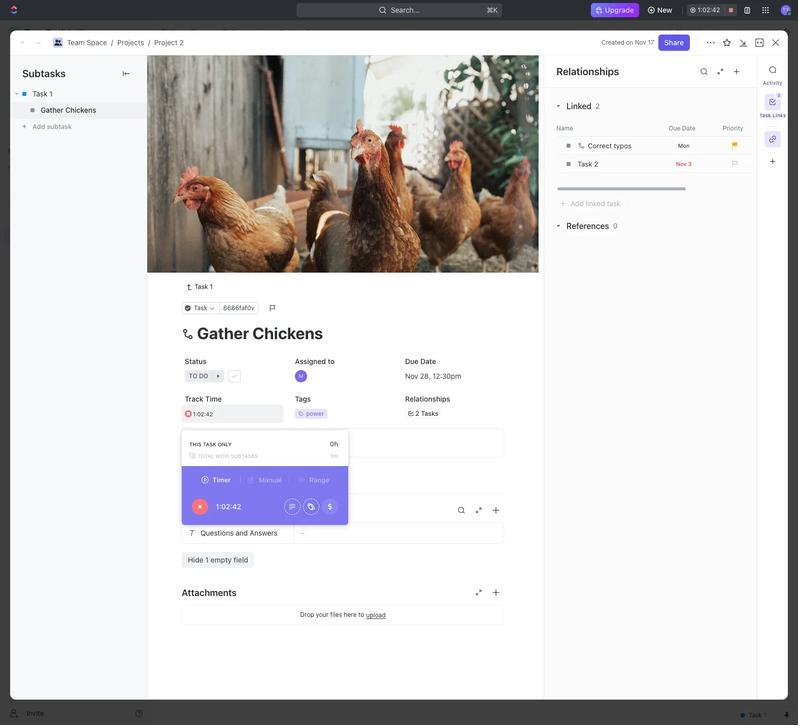 Task type: vqa. For each thing, say whether or not it's contained in the screenshot.
THE ADD DESCRIPTION button
yes



Task type: describe. For each thing, give the bounding box(es) containing it.
2 vertical spatial task 1
[[195, 283, 213, 291]]

2 inside linked 2
[[596, 102, 600, 110]]

with
[[216, 453, 229, 459]]

linked 2
[[567, 102, 600, 111]]

track
[[185, 395, 203, 403]]

1:02:42 for 1:02:42 button at the right top of the page
[[698, 6, 720, 14]]

gantt
[[345, 94, 364, 102]]

answers
[[250, 529, 278, 537]]

attachments
[[182, 587, 237, 598]]

add down automations button
[[725, 65, 738, 74]]

manual
[[259, 476, 282, 484]]

new
[[658, 6, 672, 14]]

links
[[773, 112, 786, 118]]

relationships inside task sidebar content "section"
[[557, 65, 619, 77]]

add inside add description button
[[202, 438, 215, 447]]

0 vertical spatial task 1
[[32, 89, 53, 98]]

correct typos
[[588, 142, 632, 150]]

board
[[189, 94, 209, 102]]

team for team space
[[171, 28, 188, 37]]

hide for hide
[[527, 119, 541, 126]]

1 inside custom fields element
[[205, 556, 209, 564]]

share button right 17
[[658, 35, 690, 51]]

add task for right add task button
[[725, 65, 756, 74]]

1:02:42 button
[[687, 4, 737, 16]]

2 inside button
[[778, 93, 780, 98]]

‎task 2
[[578, 160, 598, 168]]

timer
[[213, 476, 231, 484]]

gather
[[41, 106, 64, 114]]

assignees
[[423, 119, 453, 126]]

task links
[[760, 112, 786, 118]]

custom fields
[[182, 505, 242, 516]]

list
[[228, 94, 240, 102]]

track time
[[185, 395, 222, 403]]

1 horizontal spatial projects link
[[219, 26, 261, 39]]

gather chickens link
[[10, 102, 147, 118]]

table
[[308, 94, 326, 102]]

description
[[217, 438, 253, 447]]

invite
[[26, 709, 44, 717]]

⌘k
[[487, 6, 498, 14]]

0 horizontal spatial projects link
[[117, 38, 144, 47]]

typos
[[614, 142, 632, 150]]

1 horizontal spatial team space link
[[158, 26, 213, 39]]

dashboards link
[[4, 101, 147, 117]]

attachments button
[[182, 581, 504, 605]]

‎task 2 link
[[575, 155, 656, 173]]

17
[[648, 39, 654, 46]]

add description button
[[185, 435, 501, 451]]

0 vertical spatial share
[[676, 28, 695, 37]]

correct
[[588, 142, 612, 150]]

home link
[[4, 49, 147, 66]]

custom fields element
[[182, 523, 504, 568]]

1 vertical spatial task 1 link
[[182, 281, 217, 293]]

1 horizontal spatial 1:02:42
[[216, 502, 241, 511]]

0 vertical spatial user group image
[[54, 40, 62, 46]]

references 0
[[567, 221, 618, 231]]

inbox link
[[4, 67, 147, 83]]

due
[[405, 357, 419, 366]]

task sidebar navigation tab list
[[760, 61, 786, 170]]

this task only
[[189, 441, 232, 447]]

action items button
[[271, 471, 326, 489]]

due date
[[405, 357, 436, 366]]

0h
[[330, 440, 338, 448]]

1m
[[330, 452, 338, 459]]

tree inside sidebar navigation
[[4, 177, 147, 314]]

1:02:42 button
[[182, 405, 284, 423]]

add task for the bottom add task button
[[205, 212, 235, 220]]

0 horizontal spatial task 1 link
[[10, 86, 147, 102]]

sidebar navigation
[[0, 20, 152, 725]]

2 vertical spatial project
[[176, 60, 222, 77]]

0 horizontal spatial team space link
[[67, 38, 107, 47]]

1 horizontal spatial project 2 link
[[267, 26, 313, 39]]

activity
[[763, 80, 783, 86]]

empty
[[210, 556, 232, 564]]

created
[[602, 39, 624, 46]]

task
[[203, 441, 216, 447]]

task sidebar content section
[[544, 55, 798, 700]]

do
[[199, 240, 208, 248]]

0 vertical spatial project
[[280, 28, 304, 37]]

spaces
[[8, 165, 30, 172]]

1 vertical spatial task 1
[[205, 176, 225, 185]]

docs
[[24, 87, 41, 96]]

user group image inside 'tree'
[[10, 199, 18, 205]]

docs link
[[4, 84, 147, 100]]

nov
[[635, 39, 646, 46]]

on
[[626, 39, 633, 46]]

in progress
[[188, 143, 229, 151]]

1 vertical spatial project 2
[[176, 60, 237, 77]]

files
[[330, 611, 342, 619]]

0
[[613, 221, 618, 230]]

1 button for 2
[[228, 193, 242, 204]]

dashboards
[[24, 105, 64, 113]]

and
[[236, 529, 248, 537]]

date
[[420, 357, 436, 366]]

drop your files here to upload
[[300, 611, 386, 619]]

1 vertical spatial share
[[665, 38, 684, 47]]

field
[[234, 556, 248, 564]]

status
[[185, 357, 207, 366]]

1:02:42 for 1:02:42 dropdown button
[[193, 411, 213, 417]]

upgrade link
[[591, 3, 639, 17]]

references
[[567, 221, 609, 231]]



Task type: locate. For each thing, give the bounding box(es) containing it.
name
[[557, 124, 573, 132]]

0 vertical spatial team
[[171, 28, 188, 37]]

8686faf0v button
[[219, 302, 259, 315]]

project 2
[[280, 28, 310, 37], [176, 60, 237, 77]]

share button
[[670, 24, 701, 41], [658, 35, 690, 51]]

2 horizontal spatial add task button
[[719, 61, 762, 78]]

tree
[[4, 177, 147, 314]]

linked
[[567, 102, 592, 111]]

to right assigned
[[328, 357, 335, 366]]

chickens
[[65, 106, 96, 114]]

0 vertical spatial add task
[[725, 65, 756, 74]]

2 vertical spatial 1:02:42
[[216, 502, 241, 511]]

add description
[[202, 438, 253, 447]]

1 horizontal spatial space
[[190, 28, 211, 37]]

1 horizontal spatial to
[[328, 357, 335, 366]]

task 1 up task 2
[[205, 176, 225, 185]]

0 horizontal spatial relationships
[[405, 395, 450, 403]]

here
[[344, 611, 357, 619]]

1 vertical spatial add task
[[273, 143, 300, 151]]

task 1
[[32, 89, 53, 98], [205, 176, 225, 185], [195, 283, 213, 291]]

your
[[316, 611, 329, 619]]

calendar
[[259, 94, 289, 102]]

share down new button
[[676, 28, 695, 37]]

Edit task name text field
[[182, 324, 504, 343]]

0 horizontal spatial add task button
[[200, 210, 239, 222]]

space
[[190, 28, 211, 37], [87, 38, 107, 47]]

0 vertical spatial task 1 link
[[10, 86, 147, 102]]

to inside drop your files here to upload
[[358, 611, 364, 619]]

search...
[[391, 6, 420, 14]]

1 button down progress
[[227, 176, 241, 186]]

1 horizontal spatial project 2
[[280, 28, 310, 37]]

1 vertical spatial relationships
[[405, 395, 450, 403]]

task 2
[[205, 194, 226, 203]]

0 horizontal spatial project 2 link
[[154, 38, 184, 47]]

team space link
[[158, 26, 213, 39], [67, 38, 107, 47]]

1 vertical spatial to
[[328, 357, 335, 366]]

add down task 2
[[205, 212, 218, 220]]

user group image
[[54, 40, 62, 46], [10, 199, 18, 205]]

items
[[301, 475, 322, 484]]

hide left name
[[527, 119, 541, 126]]

team up home link
[[67, 38, 85, 47]]

automations button
[[706, 25, 759, 40]]

custom
[[182, 505, 215, 516]]

2 vertical spatial add task button
[[200, 210, 239, 222]]

relationships up the 2 tasks
[[405, 395, 450, 403]]

1 horizontal spatial task 1 link
[[182, 281, 217, 293]]

task 1 link up chickens
[[10, 86, 147, 102]]

‎task
[[578, 160, 592, 168]]

projects
[[232, 28, 259, 37], [117, 38, 144, 47]]

1 vertical spatial space
[[87, 38, 107, 47]]

1:02:42 down timer
[[216, 502, 241, 511]]

drop
[[300, 611, 314, 619]]

task 1 up dashboards
[[32, 89, 53, 98]]

to
[[188, 240, 197, 248], [328, 357, 335, 366], [358, 611, 364, 619]]

add task down task 2
[[205, 212, 235, 220]]

1 horizontal spatial projects
[[232, 28, 259, 37]]

1
[[49, 89, 53, 98], [222, 176, 225, 185], [237, 177, 240, 184], [238, 194, 241, 202], [210, 283, 213, 291], [205, 556, 209, 564]]

favorites
[[8, 147, 35, 155]]

0 horizontal spatial projects
[[117, 38, 144, 47]]

Search tasks... text field
[[672, 115, 773, 131]]

1 vertical spatial projects
[[117, 38, 144, 47]]

2 vertical spatial add task
[[205, 212, 235, 220]]

only
[[218, 441, 232, 447]]

upgrade
[[605, 6, 634, 14]]

add task
[[725, 65, 756, 74], [273, 143, 300, 151], [205, 212, 235, 220]]

total with subtasks
[[198, 453, 258, 459]]

0 horizontal spatial 1:02:42
[[193, 411, 213, 417]]

1:02:42 up automations
[[698, 6, 720, 14]]

new button
[[643, 2, 679, 18]]

2 horizontal spatial to
[[358, 611, 364, 619]]

1:02:42
[[698, 6, 720, 14], [193, 411, 213, 417], [216, 502, 241, 511]]

0 horizontal spatial add task
[[205, 212, 235, 220]]

tasks
[[421, 409, 438, 417]]

0 horizontal spatial hide
[[188, 556, 203, 564]]

1 vertical spatial subtasks
[[226, 475, 261, 484]]

team right user group icon
[[171, 28, 188, 37]]

project 2 link
[[267, 26, 313, 39], [154, 38, 184, 47]]

team for team space / projects / project 2
[[67, 38, 85, 47]]

team space / projects / project 2
[[67, 38, 184, 47]]

1 button for 1
[[227, 176, 241, 186]]

1 horizontal spatial add task
[[273, 143, 300, 151]]

inbox
[[24, 70, 42, 79]]

team space
[[171, 28, 211, 37]]

1 vertical spatial 1:02:42
[[193, 411, 213, 417]]

task 1 down do
[[195, 283, 213, 291]]

list link
[[226, 91, 240, 105]]

to right here
[[358, 611, 364, 619]]

subtasks down subtasks
[[226, 475, 261, 484]]

0 vertical spatial subtasks
[[22, 68, 66, 79]]

time
[[205, 395, 222, 403]]

1 vertical spatial team
[[67, 38, 85, 47]]

this
[[189, 441, 202, 447]]

gantt link
[[343, 91, 364, 105]]

table link
[[306, 91, 326, 105]]

questions
[[201, 529, 234, 537]]

calendar link
[[257, 91, 289, 105]]

0 horizontal spatial subtasks
[[22, 68, 66, 79]]

space for team space
[[190, 28, 211, 37]]

add
[[725, 65, 738, 74], [273, 143, 285, 151], [205, 212, 218, 220], [202, 438, 215, 447]]

1 horizontal spatial add task button
[[261, 141, 304, 153]]

1 vertical spatial user group image
[[10, 199, 18, 205]]

action items
[[275, 475, 322, 484]]

user group image
[[161, 30, 168, 35]]

2 tasks
[[415, 409, 438, 417]]

add task button down calendar link
[[261, 141, 304, 153]]

1 horizontal spatial hide
[[527, 119, 541, 126]]

0 horizontal spatial to
[[188, 240, 197, 248]]

subtasks inside 'button'
[[226, 475, 261, 484]]

0 vertical spatial project 2
[[280, 28, 310, 37]]

projects link
[[219, 26, 261, 39], [117, 38, 144, 47]]

automations
[[711, 28, 754, 37]]

1:02:42 down track time
[[193, 411, 213, 417]]

task inside tab list
[[760, 112, 771, 118]]

0 horizontal spatial space
[[87, 38, 107, 47]]

board link
[[187, 91, 209, 105]]

2 button
[[765, 92, 782, 110]]

hide left empty at the left bottom of page
[[188, 556, 203, 564]]

tags
[[295, 395, 311, 403]]

0 horizontal spatial user group image
[[10, 199, 18, 205]]

subtasks button
[[222, 471, 265, 489]]

assigned
[[295, 357, 326, 366]]

add task down automations button
[[725, 65, 756, 74]]

upload button
[[366, 611, 386, 619]]

1 horizontal spatial subtasks
[[226, 475, 261, 484]]

hide button
[[523, 117, 545, 129]]

1 vertical spatial add task button
[[261, 141, 304, 153]]

space for team space / projects / project 2
[[87, 38, 107, 47]]

share button down new
[[670, 24, 701, 41]]

1 vertical spatial hide
[[188, 556, 203, 564]]

1 horizontal spatial relationships
[[557, 65, 619, 77]]

favorites button
[[4, 145, 39, 157]]

/
[[215, 28, 217, 37], [263, 28, 265, 37], [111, 38, 113, 47], [148, 38, 150, 47]]

2 horizontal spatial 1:02:42
[[698, 6, 720, 14]]

0 horizontal spatial project 2
[[176, 60, 237, 77]]

subtasks
[[231, 453, 258, 459]]

add down calendar link
[[273, 143, 285, 151]]

add task button down task 2
[[200, 210, 239, 222]]

add right this at the left of the page
[[202, 438, 215, 447]]

0 vertical spatial space
[[190, 28, 211, 37]]

add task down calendar
[[273, 143, 300, 151]]

1 button right task 2
[[228, 193, 242, 204]]

0 vertical spatial relationships
[[557, 65, 619, 77]]

2 horizontal spatial add task
[[725, 65, 756, 74]]

total
[[198, 453, 214, 459]]

space right user group icon
[[190, 28, 211, 37]]

questions and answers
[[201, 529, 278, 537]]

0 vertical spatial add task button
[[719, 61, 762, 78]]

subtasks down home
[[22, 68, 66, 79]]

1 vertical spatial 1 button
[[228, 193, 242, 204]]

correct typos link
[[575, 137, 656, 154]]

hide inside button
[[527, 119, 541, 126]]

1 horizontal spatial user group image
[[54, 40, 62, 46]]

to do
[[188, 240, 208, 248]]

to left do
[[188, 240, 197, 248]]

8686faf0v
[[223, 304, 254, 312]]

0 vertical spatial 1 button
[[227, 176, 241, 186]]

0 vertical spatial 1:02:42
[[698, 6, 720, 14]]

hide inside custom fields element
[[188, 556, 203, 564]]

task 1 link down to do
[[182, 281, 217, 293]]

user group image up home link
[[54, 40, 62, 46]]

0 vertical spatial projects
[[232, 28, 259, 37]]

fields
[[217, 505, 242, 516]]

custom fields button
[[182, 498, 504, 523]]

relationships up linked 2
[[557, 65, 619, 77]]

hide 1 empty field
[[188, 556, 248, 564]]

2 vertical spatial to
[[358, 611, 364, 619]]

1:02:42 inside button
[[698, 6, 720, 14]]

hide
[[527, 119, 541, 126], [188, 556, 203, 564]]

add task button down automations button
[[719, 61, 762, 78]]

1 vertical spatial project
[[154, 38, 178, 47]]

0 vertical spatial hide
[[527, 119, 541, 126]]

hide for hide 1 empty field
[[188, 556, 203, 564]]

user group image down spaces
[[10, 199, 18, 205]]

home
[[24, 53, 44, 61]]

1 horizontal spatial team
[[171, 28, 188, 37]]

0 vertical spatial to
[[188, 240, 197, 248]]

upload
[[366, 611, 386, 619]]

0 horizontal spatial team
[[67, 38, 85, 47]]

space up home link
[[87, 38, 107, 47]]

share right 17
[[665, 38, 684, 47]]

1:02:42 inside dropdown button
[[193, 411, 213, 417]]

action
[[275, 475, 299, 484]]



